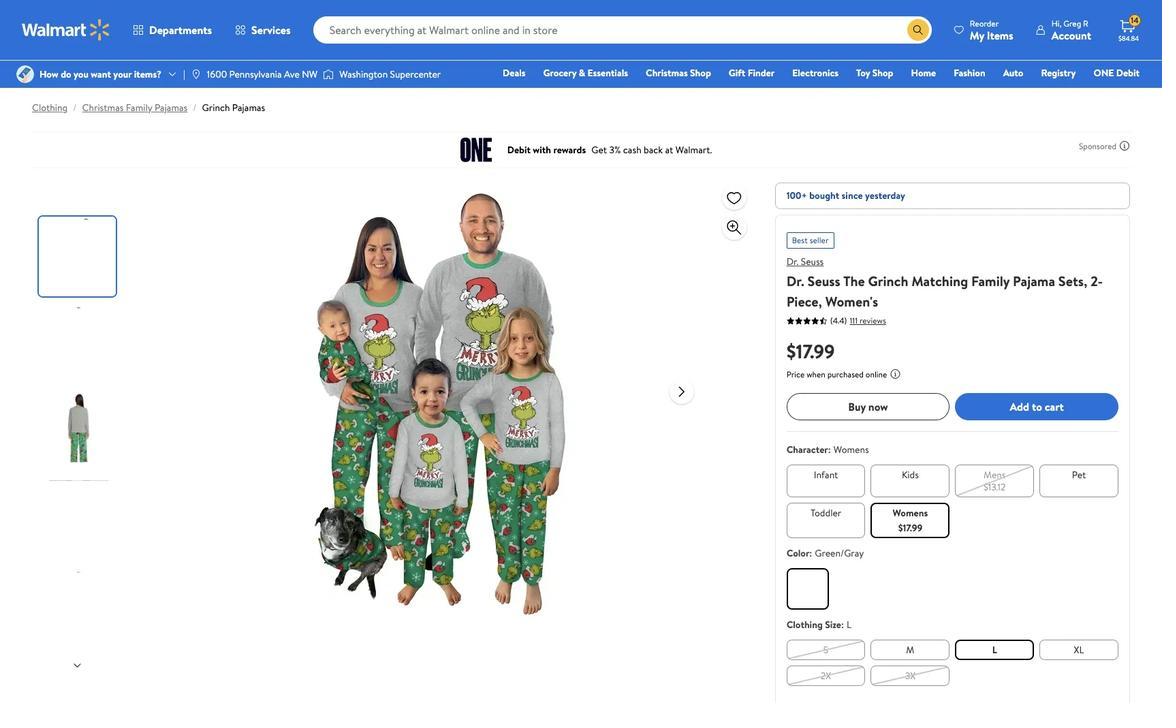 Task type: vqa. For each thing, say whether or not it's contained in the screenshot.
yesterday
yes



Task type: locate. For each thing, give the bounding box(es) containing it.
matching
[[912, 272, 969, 290]]

 image
[[16, 65, 34, 83], [323, 67, 334, 81]]

gift
[[729, 66, 746, 80]]

0 vertical spatial dr.
[[787, 255, 799, 269]]

0 horizontal spatial pajamas
[[155, 101, 188, 115]]

0 horizontal spatial :
[[810, 547, 813, 560]]

0 vertical spatial l
[[847, 618, 852, 632]]

shop left 'gift'
[[691, 66, 712, 80]]

: up infant
[[829, 443, 831, 457]]

sponsored
[[1080, 140, 1117, 152]]

|
[[183, 67, 185, 81]]

dr. seuss the grinch matching family pajama sets, 2-piece, women's image
[[223, 183, 659, 619]]

dr. down best
[[787, 255, 799, 269]]

1 vertical spatial christmas
[[82, 101, 124, 115]]

womens
[[834, 443, 870, 457], [893, 506, 929, 520]]

one debit walmart+
[[1094, 66, 1140, 99]]

walmart+
[[1100, 85, 1140, 99]]

christmas down want
[[82, 101, 124, 115]]

dr.
[[787, 255, 799, 269], [787, 272, 805, 290]]

0 vertical spatial :
[[829, 443, 831, 457]]

clothing left size
[[787, 618, 823, 632]]

1 horizontal spatial /
[[193, 101, 197, 115]]

0 horizontal spatial l
[[847, 618, 852, 632]]

christmas
[[646, 66, 688, 80], [82, 101, 124, 115]]

hi, greg r account
[[1052, 17, 1092, 43]]

legal information image
[[891, 369, 901, 380]]

0 horizontal spatial christmas
[[82, 101, 124, 115]]

1 pajamas from the left
[[155, 101, 188, 115]]

0 horizontal spatial family
[[126, 101, 152, 115]]

1 horizontal spatial womens
[[893, 506, 929, 520]]

items?
[[134, 67, 162, 81]]

add to favorites list, dr. seuss the grinch matching family pajama sets, 2-piece, women's image
[[726, 189, 743, 206]]

shop for christmas shop
[[691, 66, 712, 80]]

Search search field
[[313, 16, 932, 44]]

reorder
[[971, 17, 1000, 29]]

ave
[[284, 67, 300, 81]]

pajamas down pennsylvania
[[232, 101, 265, 115]]

purchased
[[828, 369, 864, 380]]

1 vertical spatial seuss
[[808, 272, 841, 290]]

2x
[[821, 669, 832, 683]]

seuss down best seller
[[802, 255, 824, 269]]

0 horizontal spatial shop
[[691, 66, 712, 80]]

toy shop link
[[851, 65, 900, 80]]

seuss down dr. seuss link
[[808, 272, 841, 290]]

2 pajamas from the left
[[232, 101, 265, 115]]

2 / from the left
[[193, 101, 197, 115]]

1 vertical spatial family
[[972, 272, 1010, 290]]

1 horizontal spatial grinch
[[869, 272, 909, 290]]

reviews
[[860, 315, 887, 326]]

1 vertical spatial grinch
[[869, 272, 909, 290]]

0 vertical spatial clothing
[[32, 101, 68, 115]]

: for character
[[829, 443, 831, 457]]

: up s button
[[842, 618, 845, 632]]

1 horizontal spatial pajamas
[[232, 101, 265, 115]]

1 vertical spatial clothing
[[787, 618, 823, 632]]

1 horizontal spatial family
[[972, 272, 1010, 290]]

0 horizontal spatial clothing
[[32, 101, 68, 115]]

s
[[824, 644, 829, 657]]

 image
[[191, 69, 202, 80]]

services
[[252, 22, 291, 37]]

1 vertical spatial dr.
[[787, 272, 805, 290]]

1 horizontal spatial shop
[[873, 66, 894, 80]]

2-
[[1091, 272, 1104, 290]]

$17.99 up when
[[787, 338, 835, 365]]

family
[[126, 101, 152, 115], [972, 272, 1010, 290]]

&
[[579, 66, 586, 80]]

christmas shop
[[646, 66, 712, 80]]

$17.99
[[787, 338, 835, 365], [899, 521, 923, 535]]

2 vertical spatial :
[[842, 618, 845, 632]]

0 horizontal spatial /
[[73, 101, 77, 115]]

$17.99 down kids button
[[899, 521, 923, 535]]

3x
[[906, 669, 916, 683]]

/ right clothing link
[[73, 101, 77, 115]]

ad disclaimer and feedback for skylinedisplayad image
[[1120, 140, 1131, 151]]

1 dr. from the top
[[787, 255, 799, 269]]

l
[[847, 618, 852, 632], [993, 644, 998, 657]]

debit
[[1117, 66, 1140, 80]]

0 vertical spatial grinch
[[202, 101, 230, 115]]

1 horizontal spatial l
[[993, 644, 998, 657]]

deals link
[[497, 65, 532, 80]]

dr. down dr. seuss link
[[787, 272, 805, 290]]

grinch down 1600
[[202, 101, 230, 115]]

1 vertical spatial womens
[[893, 506, 929, 520]]

deals
[[503, 66, 526, 80]]

1 horizontal spatial  image
[[323, 67, 334, 81]]

2 shop from the left
[[873, 66, 894, 80]]

shop for toy shop
[[873, 66, 894, 80]]

: left green/gray
[[810, 547, 813, 560]]

$17.99 inside womens $17.99
[[899, 521, 923, 535]]

grocery
[[544, 66, 577, 80]]

shop inside 'christmas shop' link
[[691, 66, 712, 80]]

0 horizontal spatial grinch
[[202, 101, 230, 115]]

m
[[907, 644, 915, 657]]

one debit link
[[1088, 65, 1147, 80]]

departments
[[149, 22, 212, 37]]

washington supercenter
[[340, 67, 441, 81]]

toy shop
[[857, 66, 894, 80]]

1 horizontal spatial clothing
[[787, 618, 823, 632]]

grocery & essentials link
[[538, 65, 635, 80]]

 image for how do you want your items?
[[16, 65, 34, 83]]

1 shop from the left
[[691, 66, 712, 80]]

finder
[[748, 66, 775, 80]]

2 horizontal spatial :
[[842, 618, 845, 632]]

infant
[[814, 468, 839, 482]]

 image right nw
[[323, 67, 334, 81]]

color list
[[784, 566, 1122, 613]]

1600 pennsylvania ave nw
[[207, 67, 318, 81]]

clothing down how
[[32, 101, 68, 115]]

2 dr. from the top
[[787, 272, 805, 290]]

walmart+ link
[[1094, 85, 1147, 100]]

/ left grinch pajamas link
[[193, 101, 197, 115]]

green/gray
[[816, 547, 865, 560]]

womens down kids button
[[893, 506, 929, 520]]

pennsylvania
[[229, 67, 282, 81]]

0 horizontal spatial $17.99
[[787, 338, 835, 365]]

1 vertical spatial :
[[810, 547, 813, 560]]

1 horizontal spatial $17.99
[[899, 521, 923, 535]]

christmas right essentials
[[646, 66, 688, 80]]

services button
[[224, 14, 302, 46]]

womens up infant
[[834, 443, 870, 457]]

shop
[[691, 66, 712, 80], [873, 66, 894, 80]]

supercenter
[[390, 67, 441, 81]]

best
[[793, 235, 808, 246]]

shop inside the toy shop link
[[873, 66, 894, 80]]

buy now
[[849, 399, 889, 414]]

1 vertical spatial $17.99
[[899, 521, 923, 535]]

1 horizontal spatial christmas
[[646, 66, 688, 80]]

family left pajama
[[972, 272, 1010, 290]]

christmas family pajamas link
[[82, 101, 188, 115]]

bought
[[810, 189, 840, 202]]

0 horizontal spatial  image
[[16, 65, 34, 83]]

auto link
[[998, 65, 1030, 80]]

grinch
[[202, 101, 230, 115], [869, 272, 909, 290]]

grinch right the
[[869, 272, 909, 290]]

shop right toy
[[873, 66, 894, 80]]

0 vertical spatial christmas
[[646, 66, 688, 80]]

pajamas down |
[[155, 101, 188, 115]]

111 reviews link
[[848, 315, 887, 326]]

1 vertical spatial l
[[993, 644, 998, 657]]

family down items?
[[126, 101, 152, 115]]

l button
[[956, 640, 1035, 661]]

1 / from the left
[[73, 101, 77, 115]]

111
[[850, 315, 858, 326]]

buy
[[849, 399, 866, 414]]

character
[[787, 443, 829, 457]]

auto
[[1004, 66, 1024, 80]]

color : green/gray
[[787, 547, 865, 560]]

 image left how
[[16, 65, 34, 83]]

dr. seuss the grinch matching family pajama sets, 2-piece, women's - image 2 of 6 image
[[39, 305, 119, 384]]

$13.12
[[984, 481, 1007, 494]]

my
[[971, 28, 985, 43]]

1 horizontal spatial :
[[829, 443, 831, 457]]

0 horizontal spatial womens
[[834, 443, 870, 457]]

washington
[[340, 67, 388, 81]]

dr. seuss the grinch matching family pajama sets, 2-piece, women's - image 5 of 6 image
[[39, 569, 119, 648]]

reorder my items
[[971, 17, 1014, 43]]

when
[[807, 369, 826, 380]]

account
[[1052, 28, 1092, 43]]



Task type: describe. For each thing, give the bounding box(es) containing it.
Walmart Site-Wide search field
[[313, 16, 932, 44]]

clothing link
[[32, 101, 68, 115]]

your
[[113, 67, 132, 81]]

m button
[[872, 640, 950, 661]]

gift finder
[[729, 66, 775, 80]]

clothing size : l
[[787, 618, 852, 632]]

clothing / christmas family pajamas / grinch pajamas
[[32, 101, 265, 115]]

pajama
[[1014, 272, 1056, 290]]

pet button
[[1040, 465, 1119, 498]]

100+ bought since yesterday
[[787, 189, 906, 202]]

grinch pajamas link
[[202, 101, 265, 115]]

 image for washington supercenter
[[323, 67, 334, 81]]

piece,
[[787, 292, 823, 311]]

0 vertical spatial womens
[[834, 443, 870, 457]]

gift finder link
[[723, 65, 781, 80]]

items
[[988, 28, 1014, 43]]

kids
[[902, 468, 920, 482]]

toy
[[857, 66, 871, 80]]

14
[[1132, 14, 1140, 26]]

online
[[866, 369, 888, 380]]

next image image
[[72, 660, 83, 671]]

fashion
[[955, 66, 986, 80]]

2x button
[[787, 666, 866, 686]]

yesterday
[[866, 189, 906, 202]]

womens inside character list
[[893, 506, 929, 520]]

toddler button
[[787, 503, 866, 539]]

cart
[[1046, 399, 1065, 414]]

nw
[[302, 67, 318, 81]]

dr. seuss dr. seuss the grinch matching family pajama sets, 2- piece, women's
[[787, 255, 1104, 311]]

grocery & essentials
[[544, 66, 629, 80]]

add to cart
[[1011, 399, 1065, 414]]

next media item image
[[674, 383, 690, 400]]

size
[[826, 618, 842, 632]]

you
[[74, 67, 89, 81]]

0 vertical spatial $17.99
[[787, 338, 835, 365]]

add
[[1011, 399, 1030, 414]]

l inside button
[[993, 644, 998, 657]]

want
[[91, 67, 111, 81]]

womens $17.99
[[893, 506, 929, 535]]

how do you want your items?
[[40, 67, 162, 81]]

essentials
[[588, 66, 629, 80]]

dr. seuss the grinch matching family pajama sets, 2-piece, women's - image 1 of 6 image
[[39, 217, 119, 297]]

dr. seuss link
[[787, 255, 824, 269]]

100+
[[787, 189, 808, 202]]

hi,
[[1052, 17, 1062, 29]]

pet
[[1073, 468, 1087, 482]]

$84.84
[[1119, 33, 1140, 43]]

kids button
[[872, 465, 950, 498]]

mens
[[984, 468, 1006, 482]]

clothing size list
[[784, 637, 1122, 689]]

grinch inside dr. seuss dr. seuss the grinch matching family pajama sets, 2- piece, women's
[[869, 272, 909, 290]]

xl button
[[1040, 640, 1119, 661]]

(4.4) 111 reviews
[[831, 315, 887, 327]]

mens $13.12
[[984, 468, 1007, 494]]

: for color
[[810, 547, 813, 560]]

s button
[[787, 640, 866, 661]]

clothing for clothing / christmas family pajamas / grinch pajamas
[[32, 101, 68, 115]]

character list
[[784, 462, 1122, 541]]

0 vertical spatial family
[[126, 101, 152, 115]]

add to cart button
[[956, 393, 1119, 421]]

r
[[1084, 17, 1089, 29]]

dr. seuss the grinch matching family pajama sets, 2-piece, women's - image 3 of 6 image
[[39, 393, 119, 472]]

departments button
[[121, 14, 224, 46]]

toddler
[[811, 506, 842, 520]]

women's
[[826, 292, 879, 311]]

walmart image
[[22, 19, 110, 41]]

since
[[842, 189, 863, 202]]

1600
[[207, 67, 227, 81]]

clothing for clothing size : l
[[787, 618, 823, 632]]

best seller
[[793, 235, 829, 246]]

now
[[869, 399, 889, 414]]

greg
[[1064, 17, 1082, 29]]

infant button
[[787, 465, 866, 498]]

price
[[787, 369, 805, 380]]

color
[[787, 547, 810, 560]]

search icon image
[[913, 25, 924, 35]]

home link
[[906, 65, 943, 80]]

to
[[1033, 399, 1043, 414]]

price when purchased online
[[787, 369, 888, 380]]

how
[[40, 67, 58, 81]]

electronics
[[793, 66, 839, 80]]

dr. seuss the grinch matching family pajama sets, 2-piece, women's - image 4 of 6 image
[[39, 481, 119, 560]]

0 vertical spatial seuss
[[802, 255, 824, 269]]

family inside dr. seuss dr. seuss the grinch matching family pajama sets, 2- piece, women's
[[972, 272, 1010, 290]]

home
[[912, 66, 937, 80]]

one
[[1094, 66, 1115, 80]]

electronics link
[[787, 65, 845, 80]]

zoom image modal image
[[726, 220, 743, 236]]

seller
[[810, 235, 829, 246]]

character : womens
[[787, 443, 870, 457]]

buy now button
[[787, 393, 950, 421]]

(4.4)
[[831, 315, 848, 327]]



